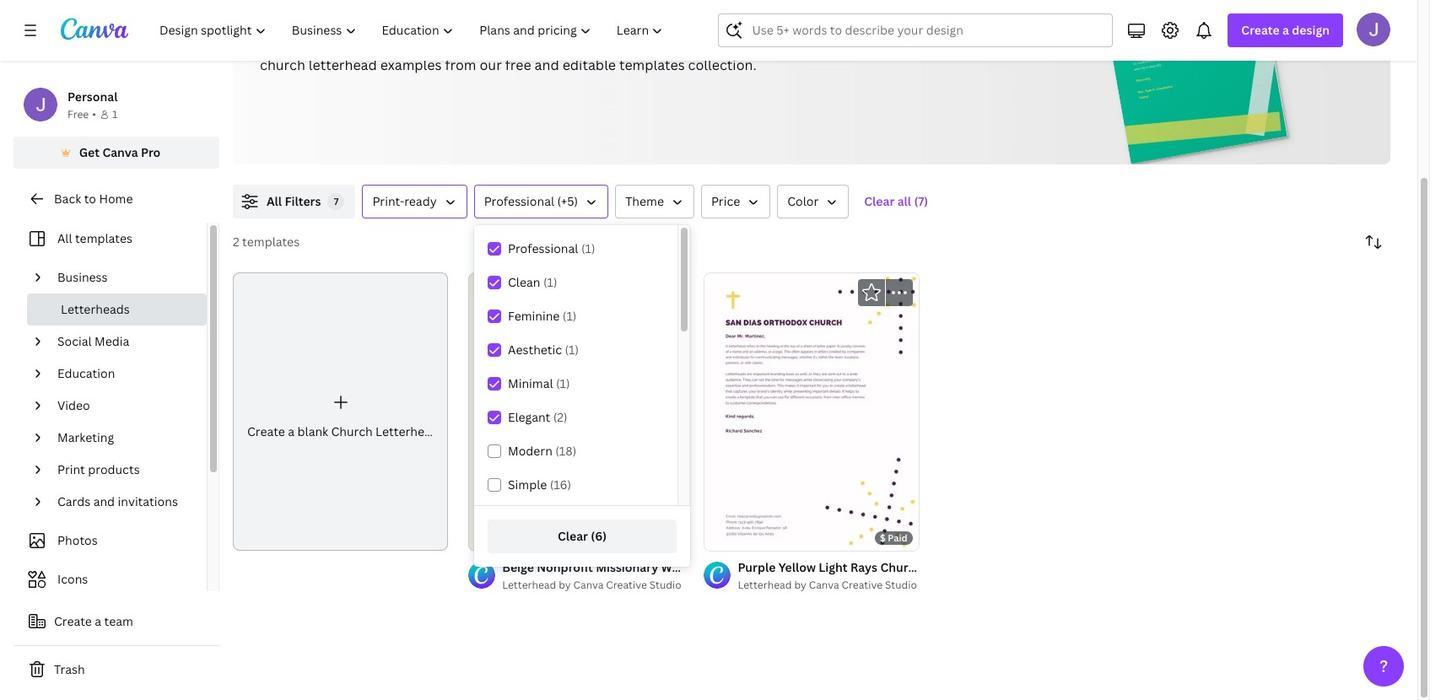 Task type: describe. For each thing, give the bounding box(es) containing it.
create for create a design
[[1242, 22, 1280, 38]]

all templates
[[57, 230, 132, 246]]

print-
[[373, 193, 404, 209]]

all for all templates
[[57, 230, 72, 246]]

professional for professional (1)
[[508, 241, 579, 257]]

media
[[95, 333, 129, 349]]

get canva pro
[[79, 144, 161, 160]]

all
[[898, 193, 912, 209]]

get
[[79, 144, 100, 160]]

clean (1)
[[508, 274, 557, 290]]

feminine (1)
[[508, 308, 577, 324]]

faith
[[540, 34, 570, 52]]

all for all filters
[[267, 193, 282, 209]]

(1) for professional (1)
[[581, 241, 595, 257]]

invitations
[[118, 494, 178, 510]]

print products link
[[51, 454, 197, 486]]

(7)
[[914, 193, 929, 209]]

elegant
[[508, 409, 551, 425]]

simple (16)
[[508, 477, 571, 493]]

purple yellow light rays church letterhead image
[[704, 273, 920, 551]]

video link
[[51, 390, 197, 422]]

to inside send out meaningful messages of love and faith to your community using beautiful church letterhead examples from our free and editable templates collection.
[[573, 34, 587, 52]]

out
[[296, 34, 319, 52]]

cards and invitations link
[[51, 486, 197, 518]]

2 church letterhead templates image from the left
[[1093, 0, 1288, 164]]

our
[[480, 56, 502, 74]]

studio inside purple yellow light rays church letterhead letterhead by canva creative studio
[[885, 578, 917, 593]]

of
[[464, 34, 478, 52]]

0 horizontal spatial church
[[331, 424, 373, 440]]

create a team button
[[14, 605, 219, 639]]

1 vertical spatial and
[[535, 56, 559, 74]]

print
[[57, 462, 85, 478]]

1
[[112, 107, 118, 122]]

canva inside "button"
[[102, 144, 138, 160]]

modern (18)
[[508, 443, 577, 459]]

(1) for feminine (1)
[[563, 308, 577, 324]]

professional (1)
[[508, 241, 595, 257]]

feminine
[[508, 308, 560, 324]]

video
[[57, 398, 90, 414]]

education link
[[51, 358, 197, 390]]

letterhead by canva creative studio
[[502, 578, 682, 593]]

price
[[711, 193, 740, 209]]

1 by from the left
[[559, 578, 571, 593]]

trash
[[54, 662, 85, 678]]

$ paid
[[880, 532, 908, 545]]

a for blank
[[288, 424, 295, 440]]

theme
[[626, 193, 664, 209]]

(6)
[[591, 528, 607, 544]]

love
[[481, 34, 509, 52]]

marketing
[[57, 430, 114, 446]]

elegant (2)
[[508, 409, 568, 425]]

canva inside purple yellow light rays church letterhead letterhead by canva creative studio
[[809, 578, 839, 593]]

church inside purple yellow light rays church letterhead letterhead by canva creative studio
[[881, 560, 922, 576]]

messages
[[398, 34, 461, 52]]

theme button
[[615, 185, 695, 219]]

clear (6) button
[[488, 520, 677, 554]]

icons
[[57, 571, 88, 587]]

blank
[[298, 424, 328, 440]]

trash link
[[14, 653, 219, 687]]

yellow
[[779, 560, 816, 576]]

community
[[623, 34, 698, 52]]

cards and invitations
[[57, 494, 178, 510]]

modern
[[508, 443, 553, 459]]

education
[[57, 365, 115, 382]]

•
[[92, 107, 96, 122]]

team
[[104, 614, 133, 630]]

7
[[334, 195, 339, 208]]

business
[[57, 269, 108, 285]]

home
[[99, 191, 133, 207]]

meaningful
[[322, 34, 395, 52]]

clear for clear all (7)
[[865, 193, 895, 209]]

print-ready
[[373, 193, 437, 209]]

paid
[[888, 532, 908, 545]]

aesthetic
[[508, 342, 562, 358]]

(1) for clean (1)
[[543, 274, 557, 290]]

create a blank church letterhead link
[[233, 273, 448, 551]]

by inside purple yellow light rays church letterhead letterhead by canva creative studio
[[795, 578, 807, 593]]

your
[[590, 34, 620, 52]]

color
[[788, 193, 819, 209]]

create a design button
[[1228, 14, 1344, 47]]

create for create a team
[[54, 614, 92, 630]]

cards
[[57, 494, 90, 510]]

send out meaningful messages of love and faith to your community using beautiful church letterhead examples from our free and editable templates collection.
[[260, 34, 797, 74]]

a for team
[[95, 614, 101, 630]]

free
[[68, 107, 89, 122]]

1 vertical spatial to
[[84, 191, 96, 207]]

filters
[[285, 193, 321, 209]]

pro
[[141, 144, 161, 160]]



Task type: locate. For each thing, give the bounding box(es) containing it.
social media link
[[51, 326, 197, 358]]

marketing link
[[51, 422, 197, 454]]

church down paid
[[881, 560, 922, 576]]

create a team
[[54, 614, 133, 630]]

1 horizontal spatial studio
[[885, 578, 917, 593]]

from
[[445, 56, 476, 74]]

(1) for minimal (1)
[[556, 376, 570, 392]]

products
[[88, 462, 140, 478]]

0 vertical spatial professional
[[484, 193, 555, 209]]

2
[[233, 234, 239, 250]]

church letterhead templates image
[[1031, 0, 1391, 165], [1093, 0, 1288, 164]]

1 vertical spatial all
[[57, 230, 72, 246]]

by
[[559, 578, 571, 593], [795, 578, 807, 593]]

a for design
[[1283, 22, 1290, 38]]

back to home link
[[14, 182, 219, 216]]

create a design
[[1242, 22, 1330, 38]]

1 vertical spatial professional
[[508, 241, 579, 257]]

back to home
[[54, 191, 133, 207]]

2 templates
[[233, 234, 300, 250]]

send
[[260, 34, 293, 52]]

collection.
[[688, 56, 757, 74]]

0 horizontal spatial creative
[[606, 578, 647, 593]]

price button
[[701, 185, 771, 219]]

free •
[[68, 107, 96, 122]]

(1) down professional (+5) button
[[581, 241, 595, 257]]

None search field
[[719, 14, 1114, 47]]

0 vertical spatial church
[[331, 424, 373, 440]]

create a blank church letterhead
[[247, 424, 439, 440]]

all filters
[[267, 193, 321, 209]]

clear for clear (6)
[[558, 528, 588, 544]]

0 vertical spatial and
[[512, 34, 536, 52]]

photos link
[[24, 525, 197, 557]]

clear all (7) button
[[856, 185, 937, 219]]

(16)
[[550, 477, 571, 493]]

(2)
[[553, 409, 568, 425]]

templates down back to home
[[75, 230, 132, 246]]

canva down clear (6) button
[[574, 578, 604, 593]]

Sort by button
[[1357, 225, 1391, 259]]

creative
[[606, 578, 647, 593], [842, 578, 883, 593]]

0 horizontal spatial canva
[[102, 144, 138, 160]]

print products
[[57, 462, 140, 478]]

icons link
[[24, 564, 197, 596]]

create inside dropdown button
[[1242, 22, 1280, 38]]

and up free
[[512, 34, 536, 52]]

letterhead
[[309, 56, 377, 74]]

beautiful
[[739, 34, 797, 52]]

1 horizontal spatial to
[[573, 34, 587, 52]]

(1) for aesthetic (1)
[[565, 342, 579, 358]]

photos
[[57, 533, 98, 549]]

(1) right clean
[[543, 274, 557, 290]]

clear all (7)
[[865, 193, 929, 209]]

(+5)
[[557, 193, 578, 209]]

0 horizontal spatial clear
[[558, 528, 588, 544]]

templates down community
[[619, 56, 685, 74]]

1 letterhead by canva creative studio link from the left
[[502, 578, 684, 595]]

1 horizontal spatial a
[[288, 424, 295, 440]]

free
[[505, 56, 531, 74]]

0 horizontal spatial to
[[84, 191, 96, 207]]

professional for professional (+5)
[[484, 193, 555, 209]]

professional (+5)
[[484, 193, 578, 209]]

social
[[57, 333, 92, 349]]

1 horizontal spatial letterhead by canva creative studio link
[[738, 578, 920, 595]]

(1) right feminine
[[563, 308, 577, 324]]

2 studio from the left
[[885, 578, 917, 593]]

creative down '(6)'
[[606, 578, 647, 593]]

simple
[[508, 477, 547, 493]]

aesthetic (1)
[[508, 342, 579, 358]]

7 filter options selected element
[[328, 193, 345, 210]]

1 horizontal spatial all
[[267, 193, 282, 209]]

create a blank church letterhead element
[[233, 273, 448, 551]]

(1) right 'minimal'
[[556, 376, 570, 392]]

1 vertical spatial clear
[[558, 528, 588, 544]]

back
[[54, 191, 81, 207]]

0 horizontal spatial by
[[559, 578, 571, 593]]

templates
[[619, 56, 685, 74], [75, 230, 132, 246], [242, 234, 300, 250]]

clear
[[865, 193, 895, 209], [558, 528, 588, 544]]

0 vertical spatial clear
[[865, 193, 895, 209]]

1 horizontal spatial creative
[[842, 578, 883, 593]]

church right blank
[[331, 424, 373, 440]]

0 vertical spatial to
[[573, 34, 587, 52]]

a left blank
[[288, 424, 295, 440]]

business link
[[51, 262, 197, 294]]

purple yellow light rays church letterhead letterhead by canva creative studio
[[738, 560, 989, 593]]

all left filters
[[267, 193, 282, 209]]

templates for all templates
[[75, 230, 132, 246]]

clear (6)
[[558, 528, 607, 544]]

(18)
[[556, 443, 577, 459]]

using
[[701, 34, 735, 52]]

color button
[[778, 185, 849, 219]]

(1) right aesthetic
[[565, 342, 579, 358]]

2 vertical spatial create
[[54, 614, 92, 630]]

0 vertical spatial all
[[267, 193, 282, 209]]

create for create a blank church letterhead
[[247, 424, 285, 440]]

creative down purple yellow light rays church letterhead "link"
[[842, 578, 883, 593]]

0 horizontal spatial all
[[57, 230, 72, 246]]

rays
[[851, 560, 878, 576]]

1 horizontal spatial create
[[247, 424, 285, 440]]

to
[[573, 34, 587, 52], [84, 191, 96, 207]]

church
[[260, 56, 305, 74]]

all down back at the top left
[[57, 230, 72, 246]]

by down clear (6) button
[[559, 578, 571, 593]]

1 horizontal spatial clear
[[865, 193, 895, 209]]

letterhead
[[376, 424, 439, 440], [925, 560, 989, 576], [502, 578, 556, 593], [738, 578, 792, 593]]

2 horizontal spatial a
[[1283, 22, 1290, 38]]

a left 'team'
[[95, 614, 101, 630]]

clear left '(6)'
[[558, 528, 588, 544]]

and right cards
[[93, 494, 115, 510]]

and inside cards and invitations link
[[93, 494, 115, 510]]

create
[[1242, 22, 1280, 38], [247, 424, 285, 440], [54, 614, 92, 630]]

professional up clean (1)
[[508, 241, 579, 257]]

2 horizontal spatial canva
[[809, 578, 839, 593]]

Search search field
[[752, 14, 1103, 46]]

0 vertical spatial a
[[1283, 22, 1290, 38]]

1 studio from the left
[[650, 578, 682, 593]]

letterhead by canva creative studio link down "light"
[[738, 578, 920, 595]]

editable
[[563, 56, 616, 74]]

2 vertical spatial a
[[95, 614, 101, 630]]

1 horizontal spatial canva
[[574, 578, 604, 593]]

and
[[512, 34, 536, 52], [535, 56, 559, 74], [93, 494, 115, 510]]

templates right 2
[[242, 234, 300, 250]]

1 horizontal spatial templates
[[242, 234, 300, 250]]

get canva pro button
[[14, 137, 219, 169]]

to up editable
[[573, 34, 587, 52]]

1 vertical spatial create
[[247, 424, 285, 440]]

1 vertical spatial church
[[881, 560, 922, 576]]

a inside dropdown button
[[1283, 22, 1290, 38]]

create left blank
[[247, 424, 285, 440]]

0 vertical spatial create
[[1242, 22, 1280, 38]]

studio
[[650, 578, 682, 593], [885, 578, 917, 593]]

to right back at the top left
[[84, 191, 96, 207]]

professional left (+5)
[[484, 193, 555, 209]]

1 church letterhead templates image from the left
[[1031, 0, 1391, 165]]

professional inside button
[[484, 193, 555, 209]]

minimal
[[508, 376, 553, 392]]

2 vertical spatial and
[[93, 494, 115, 510]]

2 creative from the left
[[842, 578, 883, 593]]

clean
[[508, 274, 541, 290]]

1 horizontal spatial by
[[795, 578, 807, 593]]

2 by from the left
[[795, 578, 807, 593]]

all templates link
[[24, 223, 197, 255]]

2 horizontal spatial templates
[[619, 56, 685, 74]]

beige nonprofit missionary work classy minimalist charity letterhead image
[[469, 273, 684, 551]]

0 horizontal spatial templates
[[75, 230, 132, 246]]

0 horizontal spatial letterhead by canva creative studio link
[[502, 578, 684, 595]]

canva down "light"
[[809, 578, 839, 593]]

letterhead by canva creative studio link down '(6)'
[[502, 578, 684, 595]]

minimal (1)
[[508, 376, 570, 392]]

2 horizontal spatial create
[[1242, 22, 1280, 38]]

0 horizontal spatial studio
[[650, 578, 682, 593]]

1 creative from the left
[[606, 578, 647, 593]]

clear left all at right
[[865, 193, 895, 209]]

letterheads
[[61, 301, 130, 317]]

all
[[267, 193, 282, 209], [57, 230, 72, 246]]

design
[[1292, 22, 1330, 38]]

a inside button
[[95, 614, 101, 630]]

ready
[[404, 193, 437, 209]]

1 horizontal spatial church
[[881, 560, 922, 576]]

canva left pro
[[102, 144, 138, 160]]

by down the yellow
[[795, 578, 807, 593]]

a left design on the top of the page
[[1283, 22, 1290, 38]]

print-ready button
[[362, 185, 467, 219]]

examples
[[380, 56, 442, 74]]

social media
[[57, 333, 129, 349]]

templates inside send out meaningful messages of love and faith to your community using beautiful church letterhead examples from our free and editable templates collection.
[[619, 56, 685, 74]]

0 horizontal spatial create
[[54, 614, 92, 630]]

2 letterhead by canva creative studio link from the left
[[738, 578, 920, 595]]

(1)
[[581, 241, 595, 257], [543, 274, 557, 290], [563, 308, 577, 324], [565, 342, 579, 358], [556, 376, 570, 392]]

create left design on the top of the page
[[1242, 22, 1280, 38]]

create inside button
[[54, 614, 92, 630]]

top level navigation element
[[149, 14, 678, 47]]

and down faith on the left of the page
[[535, 56, 559, 74]]

jacob simon image
[[1357, 13, 1391, 46]]

1 vertical spatial a
[[288, 424, 295, 440]]

$
[[880, 532, 886, 545]]

create down icons
[[54, 614, 92, 630]]

creative inside purple yellow light rays church letterhead letterhead by canva creative studio
[[842, 578, 883, 593]]

0 horizontal spatial a
[[95, 614, 101, 630]]

templates for 2 templates
[[242, 234, 300, 250]]



Task type: vqa. For each thing, say whether or not it's contained in the screenshot.


